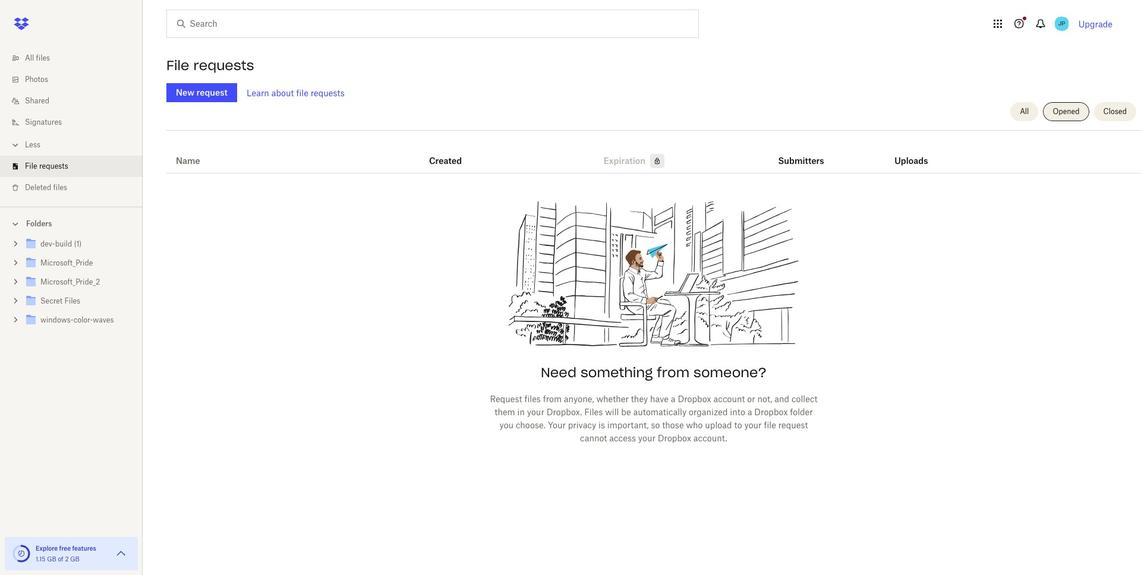 Task type: describe. For each thing, give the bounding box(es) containing it.
so
[[651, 421, 660, 431]]

secret
[[40, 297, 63, 306]]

microsoft_pride_2 link
[[24, 275, 133, 291]]

all for all
[[1021, 107, 1030, 116]]

to
[[735, 421, 743, 431]]

color-
[[74, 316, 93, 325]]

who
[[687, 421, 703, 431]]

dev-build (1) link
[[24, 237, 133, 253]]

folder
[[791, 408, 813, 418]]

windows-color-waves
[[40, 316, 114, 325]]

opened
[[1054, 107, 1080, 116]]

microsoft_pride link
[[24, 256, 133, 272]]

all files link
[[10, 48, 143, 69]]

created
[[429, 156, 462, 166]]

1 gb from the left
[[47, 556, 56, 563]]

cannot
[[580, 434, 607, 444]]

those
[[663, 421, 684, 431]]

0 horizontal spatial files
[[64, 297, 80, 306]]

quota usage element
[[12, 545, 31, 564]]

less
[[25, 140, 40, 149]]

dev-build (1)
[[40, 240, 82, 249]]

features
[[72, 545, 96, 553]]

something
[[581, 365, 653, 381]]

1 horizontal spatial a
[[748, 408, 753, 418]]

account
[[714, 394, 745, 405]]

upload
[[706, 421, 733, 431]]

files inside request files from anyone, whether they have a dropbox account or not, and collect them in your dropbox. files will be automatically organized into a dropbox folder you choose. your privacy is important, so those who upload to your file request cannot access your dropbox account.
[[585, 408, 603, 418]]

waves
[[93, 316, 114, 325]]

file requests link
[[10, 156, 143, 177]]

folders button
[[0, 215, 143, 233]]

request files from anyone, whether they have a dropbox account or not, and collect them in your dropbox. files will be automatically organized into a dropbox folder you choose. your privacy is important, so those who upload to your file request cannot access your dropbox account.
[[490, 394, 818, 444]]

1 column header from the left
[[779, 140, 826, 168]]

1 horizontal spatial requests
[[194, 57, 254, 74]]

whether
[[597, 394, 629, 405]]

list containing all files
[[0, 40, 143, 207]]

need something from someone?
[[541, 365, 767, 381]]

or
[[748, 394, 756, 405]]

be
[[622, 408, 631, 418]]

have
[[651, 394, 669, 405]]

anyone,
[[564, 394, 595, 405]]

upgrade
[[1079, 19, 1113, 29]]

1.15
[[36, 556, 45, 563]]

folders
[[26, 219, 52, 228]]

new request button
[[167, 83, 237, 102]]

collect
[[792, 394, 818, 405]]

microsoft_pride_2
[[40, 278, 100, 287]]

all button
[[1011, 102, 1039, 121]]

in
[[518, 408, 525, 418]]

learn about file requests
[[247, 88, 345, 98]]

free
[[59, 545, 71, 553]]

2 column header from the left
[[895, 140, 943, 168]]

into
[[731, 408, 746, 418]]

(1)
[[74, 240, 82, 249]]

explore free features 1.15 gb of 2 gb
[[36, 545, 96, 563]]

closed
[[1104, 107, 1128, 116]]

1 vertical spatial requests
[[311, 88, 345, 98]]

less image
[[10, 139, 21, 151]]

request inside new request "button"
[[197, 87, 228, 98]]

windows-color-waves link
[[24, 313, 133, 329]]

request
[[490, 394, 523, 405]]

file inside file requests link
[[25, 162, 37, 171]]

0 vertical spatial file
[[296, 88, 309, 98]]

of
[[58, 556, 63, 563]]

request inside request files from anyone, whether they have a dropbox account or not, and collect them in your dropbox. files will be automatically organized into a dropbox folder you choose. your privacy is important, so those who upload to your file request cannot access your dropbox account.
[[779, 421, 809, 431]]

pro trial element
[[646, 154, 665, 168]]

upgrade link
[[1079, 19, 1113, 29]]

automatically
[[634, 408, 687, 418]]

1 vertical spatial your
[[745, 421, 762, 431]]

0 horizontal spatial your
[[527, 408, 545, 418]]

2
[[65, 556, 69, 563]]



Task type: vqa. For each thing, say whether or not it's contained in the screenshot.
the top file
yes



Task type: locate. For each thing, give the bounding box(es) containing it.
your right to
[[745, 421, 762, 431]]

account.
[[694, 434, 728, 444]]

organized
[[689, 408, 728, 418]]

opened button
[[1044, 102, 1090, 121]]

1 horizontal spatial file
[[167, 57, 189, 74]]

file
[[296, 88, 309, 98], [764, 421, 777, 431]]

files up "photos"
[[36, 54, 50, 62]]

0 vertical spatial your
[[527, 408, 545, 418]]

files for all
[[36, 54, 50, 62]]

file up "new"
[[167, 57, 189, 74]]

2 horizontal spatial requests
[[311, 88, 345, 98]]

files up is
[[585, 408, 603, 418]]

choose.
[[516, 421, 546, 431]]

microsoft_pride
[[40, 259, 93, 268]]

0 vertical spatial file requests
[[167, 57, 254, 74]]

will
[[606, 408, 619, 418]]

your down so
[[639, 434, 656, 444]]

1 vertical spatial dropbox
[[755, 408, 788, 418]]

0 vertical spatial from
[[657, 365, 690, 381]]

jp
[[1059, 20, 1066, 27]]

0 horizontal spatial request
[[197, 87, 228, 98]]

secret files link
[[24, 294, 133, 310]]

0 horizontal spatial file
[[25, 162, 37, 171]]

list
[[0, 40, 143, 207]]

closed button
[[1095, 102, 1137, 121]]

2 vertical spatial dropbox
[[658, 434, 692, 444]]

your
[[527, 408, 545, 418], [745, 421, 762, 431], [639, 434, 656, 444]]

created button
[[429, 154, 462, 168]]

about
[[272, 88, 294, 98]]

files
[[36, 54, 50, 62], [53, 183, 67, 192], [525, 394, 541, 405]]

0 horizontal spatial requests
[[39, 162, 68, 171]]

1 horizontal spatial files
[[53, 183, 67, 192]]

shared link
[[10, 90, 143, 112]]

0 horizontal spatial from
[[543, 394, 562, 405]]

2 gb from the left
[[70, 556, 80, 563]]

dev-
[[40, 240, 55, 249]]

files
[[64, 297, 80, 306], [585, 408, 603, 418]]

windows-
[[40, 316, 74, 325]]

from up have
[[657, 365, 690, 381]]

deleted files
[[25, 183, 67, 192]]

and
[[775, 394, 790, 405]]

0 horizontal spatial file requests
[[25, 162, 68, 171]]

new request
[[176, 87, 228, 98]]

someone?
[[694, 365, 767, 381]]

from up dropbox. at bottom
[[543, 394, 562, 405]]

1 horizontal spatial from
[[657, 365, 690, 381]]

jp button
[[1053, 14, 1072, 33]]

from inside request files from anyone, whether they have a dropbox account or not, and collect them in your dropbox. files will be automatically organized into a dropbox folder you choose. your privacy is important, so those who upload to your file request cannot access your dropbox account.
[[543, 394, 562, 405]]

file
[[167, 57, 189, 74], [25, 162, 37, 171]]

file requests up deleted files
[[25, 162, 68, 171]]

dropbox image
[[10, 12, 33, 36]]

requests inside list item
[[39, 162, 68, 171]]

photos
[[25, 75, 48, 84]]

1 vertical spatial files
[[585, 408, 603, 418]]

0 horizontal spatial column header
[[779, 140, 826, 168]]

0 vertical spatial request
[[197, 87, 228, 98]]

files right deleted
[[53, 183, 67, 192]]

0 vertical spatial files
[[36, 54, 50, 62]]

0 vertical spatial dropbox
[[678, 394, 712, 405]]

explore
[[36, 545, 58, 553]]

2 vertical spatial your
[[639, 434, 656, 444]]

deleted
[[25, 183, 51, 192]]

your
[[548, 421, 566, 431]]

all up "photos"
[[25, 54, 34, 62]]

column header
[[779, 140, 826, 168], [895, 140, 943, 168]]

group
[[0, 233, 143, 339]]

name
[[176, 156, 200, 166]]

1 vertical spatial file
[[25, 162, 37, 171]]

1 horizontal spatial file requests
[[167, 57, 254, 74]]

files for deleted
[[53, 183, 67, 192]]

new
[[176, 87, 195, 98]]

1 vertical spatial a
[[748, 408, 753, 418]]

requests right about
[[311, 88, 345, 98]]

0 horizontal spatial a
[[671, 394, 676, 405]]

dropbox
[[678, 394, 712, 405], [755, 408, 788, 418], [658, 434, 692, 444]]

1 horizontal spatial your
[[639, 434, 656, 444]]

all left opened
[[1021, 107, 1030, 116]]

shared
[[25, 96, 49, 105]]

file right about
[[296, 88, 309, 98]]

Search text field
[[190, 17, 674, 30]]

learn
[[247, 88, 269, 98]]

1 vertical spatial request
[[779, 421, 809, 431]]

0 horizontal spatial gb
[[47, 556, 56, 563]]

requests up deleted files
[[39, 162, 68, 171]]

access
[[610, 434, 636, 444]]

secret files
[[40, 297, 80, 306]]

learn about file requests link
[[247, 88, 345, 98]]

1 horizontal spatial all
[[1021, 107, 1030, 116]]

all inside button
[[1021, 107, 1030, 116]]

from for anyone,
[[543, 394, 562, 405]]

dropbox.
[[547, 408, 582, 418]]

you
[[500, 421, 514, 431]]

2 vertical spatial requests
[[39, 162, 68, 171]]

0 vertical spatial requests
[[194, 57, 254, 74]]

gb left of
[[47, 556, 56, 563]]

1 vertical spatial from
[[543, 394, 562, 405]]

0 horizontal spatial file
[[296, 88, 309, 98]]

file requests up new request on the left of page
[[167, 57, 254, 74]]

1 horizontal spatial file
[[764, 421, 777, 431]]

row
[[167, 135, 1142, 174]]

1 vertical spatial files
[[53, 183, 67, 192]]

dropbox down not, in the right of the page
[[755, 408, 788, 418]]

file down not, in the right of the page
[[764, 421, 777, 431]]

files for request
[[525, 394, 541, 405]]

dropbox up organized
[[678, 394, 712, 405]]

0 horizontal spatial files
[[36, 54, 50, 62]]

1 vertical spatial file
[[764, 421, 777, 431]]

photos link
[[10, 69, 143, 90]]

2 horizontal spatial files
[[525, 394, 541, 405]]

0 horizontal spatial all
[[25, 54, 34, 62]]

a
[[671, 394, 676, 405], [748, 408, 753, 418]]

1 horizontal spatial files
[[585, 408, 603, 418]]

1 horizontal spatial gb
[[70, 556, 80, 563]]

files inside request files from anyone, whether they have a dropbox account or not, and collect them in your dropbox. files will be automatically organized into a dropbox folder you choose. your privacy is important, so those who upload to your file request cannot access your dropbox account.
[[525, 394, 541, 405]]

a right into on the right bottom
[[748, 408, 753, 418]]

0 vertical spatial files
[[64, 297, 80, 306]]

0 vertical spatial all
[[25, 54, 34, 62]]

0 vertical spatial file
[[167, 57, 189, 74]]

files down microsoft_pride_2
[[64, 297, 80, 306]]

not,
[[758, 394, 773, 405]]

group containing dev-build (1)
[[0, 233, 143, 339]]

2 vertical spatial files
[[525, 394, 541, 405]]

need
[[541, 365, 577, 381]]

1 vertical spatial file requests
[[25, 162, 68, 171]]

request right "new"
[[197, 87, 228, 98]]

0 vertical spatial a
[[671, 394, 676, 405]]

is
[[599, 421, 605, 431]]

deleted files link
[[10, 177, 143, 199]]

from for someone?
[[657, 365, 690, 381]]

request down folder
[[779, 421, 809, 431]]

1 horizontal spatial column header
[[895, 140, 943, 168]]

them
[[495, 408, 515, 418]]

from
[[657, 365, 690, 381], [543, 394, 562, 405]]

row containing name
[[167, 135, 1142, 174]]

1 vertical spatial all
[[1021, 107, 1030, 116]]

requests up new request on the left of page
[[194, 57, 254, 74]]

dropbox down those at bottom right
[[658, 434, 692, 444]]

1 horizontal spatial request
[[779, 421, 809, 431]]

privacy
[[568, 421, 597, 431]]

file inside request files from anyone, whether they have a dropbox account or not, and collect them in your dropbox. files will be automatically organized into a dropbox folder you choose. your privacy is important, so those who upload to your file request cannot access your dropbox account.
[[764, 421, 777, 431]]

build
[[55, 240, 72, 249]]

a right have
[[671, 394, 676, 405]]

2 horizontal spatial your
[[745, 421, 762, 431]]

they
[[631, 394, 648, 405]]

file down less
[[25, 162, 37, 171]]

file requests inside list item
[[25, 162, 68, 171]]

file requests list item
[[0, 156, 143, 177]]

file requests
[[167, 57, 254, 74], [25, 162, 68, 171]]

important,
[[608, 421, 649, 431]]

gb right 2
[[70, 556, 80, 563]]

signatures link
[[10, 112, 143, 133]]

signatures
[[25, 118, 62, 127]]

your up the choose.
[[527, 408, 545, 418]]

all for all files
[[25, 54, 34, 62]]

files up in
[[525, 394, 541, 405]]

gb
[[47, 556, 56, 563], [70, 556, 80, 563]]

all files
[[25, 54, 50, 62]]



